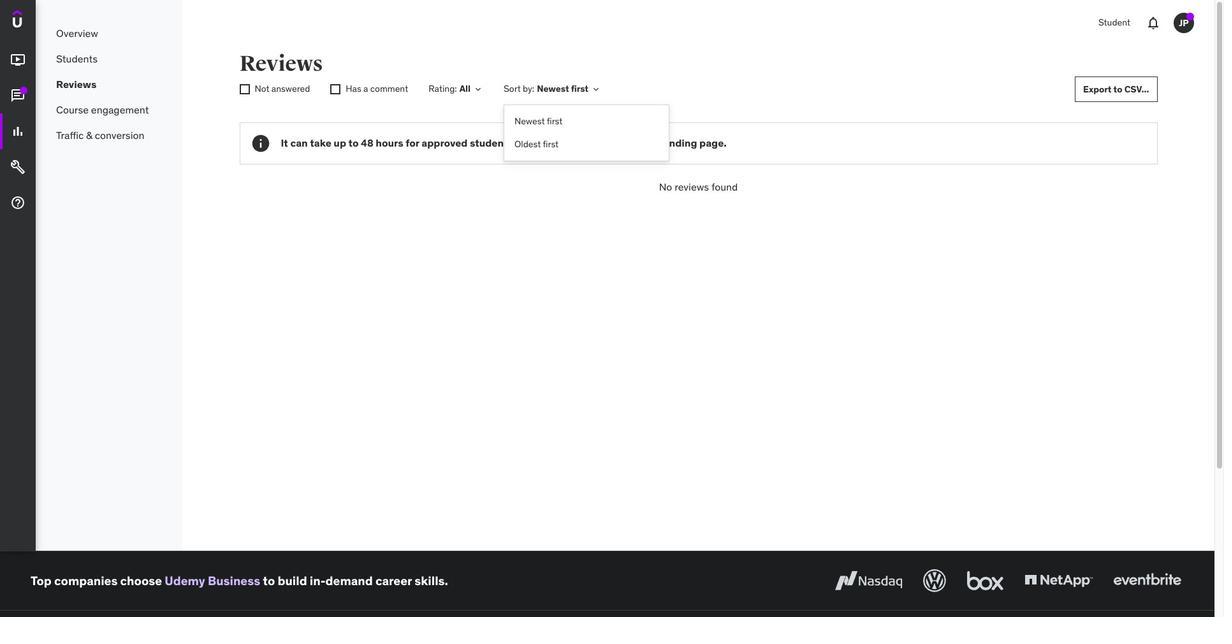 Task type: describe. For each thing, give the bounding box(es) containing it.
udemy business link
[[165, 573, 260, 588]]

answered
[[271, 83, 310, 94]]

2 medium image from the top
[[10, 88, 26, 103]]

sort by: newest first
[[504, 83, 588, 94]]

udemy
[[165, 573, 205, 588]]

engagement
[[91, 103, 149, 116]]

landing
[[661, 137, 697, 149]]

hours
[[376, 137, 403, 149]]

in-
[[310, 573, 325, 588]]

students
[[56, 52, 98, 65]]

top
[[31, 573, 52, 588]]

oldest first
[[514, 138, 559, 150]]

conversion
[[95, 129, 144, 141]]

reviews
[[675, 180, 709, 193]]

comment
[[370, 83, 408, 94]]

xsmall image for has a comment
[[330, 84, 341, 94]]

career
[[375, 573, 412, 588]]

oldest first button
[[504, 133, 669, 156]]

to left build
[[263, 573, 275, 588]]

traffic
[[56, 129, 84, 141]]

overview
[[56, 27, 98, 39]]

can
[[290, 137, 308, 149]]

traffic & conversion
[[56, 129, 144, 141]]

1 medium image from the top
[[10, 124, 26, 139]]

1 medium image from the top
[[10, 52, 26, 68]]

business
[[208, 573, 260, 588]]

volkswagen image
[[921, 567, 949, 595]]

0 vertical spatial newest
[[537, 83, 569, 94]]

course
[[56, 103, 89, 116]]

jp
[[1179, 17, 1189, 28]]

your
[[602, 137, 623, 149]]

student
[[1098, 17, 1130, 28]]

48
[[361, 137, 373, 149]]

course engagement link
[[36, 97, 182, 122]]

top companies choose udemy business to build in-demand career skills.
[[31, 573, 448, 588]]

course
[[625, 137, 658, 149]]

companies
[[54, 573, 118, 588]]

it
[[281, 137, 288, 149]]

2 medium image from the top
[[10, 159, 26, 175]]

no
[[659, 180, 672, 193]]

build
[[278, 573, 307, 588]]

newest first
[[514, 115, 563, 127]]

netapp image
[[1022, 567, 1095, 595]]

notifications image
[[1146, 15, 1161, 31]]

not answered
[[255, 83, 310, 94]]

export to csv... button
[[1075, 77, 1157, 102]]

to left 48
[[348, 137, 359, 149]]

nasdaq image
[[832, 567, 905, 595]]

eventbrite image
[[1111, 567, 1184, 595]]



Task type: vqa. For each thing, say whether or not it's contained in the screenshot.
hours
yes



Task type: locate. For each thing, give the bounding box(es) containing it.
3 xsmall image from the left
[[330, 84, 341, 94]]

found
[[711, 180, 738, 193]]

first for newest first
[[547, 115, 563, 127]]

for
[[406, 137, 419, 149]]

rating: all
[[429, 83, 470, 94]]

show
[[559, 137, 585, 149]]

first
[[571, 83, 588, 94], [547, 115, 563, 127], [543, 138, 559, 150]]

xsmall image right all
[[473, 84, 483, 94]]

jp link
[[1169, 8, 1199, 38]]

0 vertical spatial first
[[571, 83, 588, 94]]

1 vertical spatial newest
[[514, 115, 545, 127]]

rating:
[[429, 83, 457, 94]]

0 vertical spatial medium image
[[10, 52, 26, 68]]

2 horizontal spatial xsmall image
[[473, 84, 483, 94]]

has a comment
[[346, 83, 408, 94]]

xsmall image left has
[[330, 84, 341, 94]]

to
[[1113, 83, 1122, 95], [348, 137, 359, 149], [547, 137, 557, 149], [263, 573, 275, 588]]

0 horizontal spatial reviews
[[56, 78, 96, 90]]

export
[[1083, 83, 1111, 95]]

first left show
[[543, 138, 559, 150]]

a
[[363, 83, 368, 94]]

on
[[587, 137, 600, 149]]

reviews
[[239, 50, 323, 77], [56, 78, 96, 90]]

1 vertical spatial medium image
[[10, 159, 26, 175]]

udemy image
[[13, 10, 71, 32]]

newest
[[537, 83, 569, 94], [514, 115, 545, 127]]

students link
[[36, 46, 182, 71]]

overview link
[[36, 20, 182, 46]]

&
[[86, 129, 92, 141]]

up
[[334, 137, 346, 149]]

medium image
[[10, 124, 26, 139], [10, 159, 26, 175]]

xsmall image
[[473, 84, 483, 94], [239, 84, 250, 94], [330, 84, 341, 94]]

newest right by:
[[537, 83, 569, 94]]

traffic & conversion link
[[36, 122, 182, 148]]

has
[[346, 83, 361, 94]]

to left csv...
[[1113, 83, 1122, 95]]

2 xsmall image from the left
[[239, 84, 250, 94]]

first for oldest first
[[543, 138, 559, 150]]

take
[[310, 137, 331, 149]]

to inside button
[[1113, 83, 1122, 95]]

xsmall image left not
[[239, 84, 250, 94]]

you have alerts image
[[1186, 13, 1194, 20]]

it can take up to 48 hours for approved student ratings to show on your course landing page.
[[281, 137, 727, 149]]

choose
[[120, 573, 162, 588]]

to left show
[[547, 137, 557, 149]]

by:
[[523, 83, 534, 94]]

reviews inside the reviews link
[[56, 78, 96, 90]]

reviews up not answered
[[239, 50, 323, 77]]

1 horizontal spatial reviews
[[239, 50, 323, 77]]

student
[[470, 137, 508, 149]]

approved
[[422, 137, 468, 149]]

1 xsmall image from the left
[[473, 84, 483, 94]]

reviews down students
[[56, 78, 96, 90]]

first left xsmall image
[[571, 83, 588, 94]]

3 medium image from the top
[[10, 195, 26, 210]]

reviews link
[[36, 71, 182, 97]]

not
[[255, 83, 269, 94]]

demand
[[325, 573, 373, 588]]

all
[[459, 83, 470, 94]]

xsmall image
[[591, 84, 601, 94]]

no reviews found
[[659, 180, 738, 193]]

newest first button
[[504, 110, 669, 133]]

1 horizontal spatial xsmall image
[[330, 84, 341, 94]]

2 vertical spatial medium image
[[10, 195, 26, 210]]

oldest
[[514, 138, 541, 150]]

newest inside newest first button
[[514, 115, 545, 127]]

box image
[[964, 567, 1007, 595]]

csv...
[[1124, 83, 1149, 95]]

sort
[[504, 83, 521, 94]]

0 horizontal spatial xsmall image
[[239, 84, 250, 94]]

xsmall image for not answered
[[239, 84, 250, 94]]

first up show
[[547, 115, 563, 127]]

page.
[[699, 137, 727, 149]]

0 vertical spatial medium image
[[10, 124, 26, 139]]

newest up ratings
[[514, 115, 545, 127]]

1 vertical spatial medium image
[[10, 88, 26, 103]]

export to csv...
[[1083, 83, 1149, 95]]

2 vertical spatial first
[[543, 138, 559, 150]]

skills.
[[415, 573, 448, 588]]

ratings
[[510, 137, 544, 149]]

course engagement
[[56, 103, 149, 116]]

medium image
[[10, 52, 26, 68], [10, 88, 26, 103], [10, 195, 26, 210]]

student link
[[1091, 8, 1138, 38]]

1 vertical spatial first
[[547, 115, 563, 127]]



